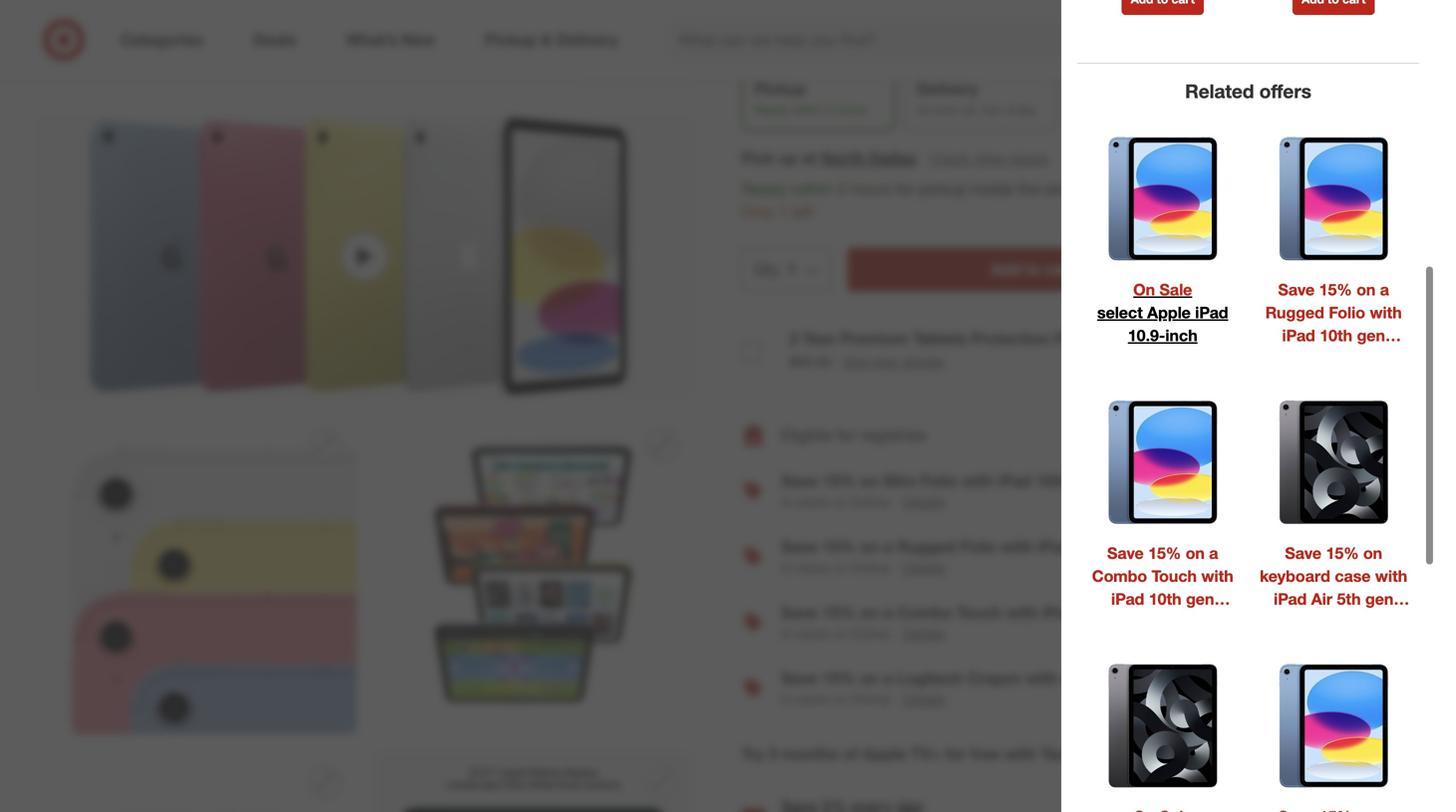 Task type: locate. For each thing, give the bounding box(es) containing it.
15% inside save 15% on slim folio with ipad 10th gen purchase in-store or online ∙ details
[[823, 472, 856, 491]]

rugged
[[1266, 303, 1325, 322], [897, 537, 956, 557]]

2 in- from the top
[[782, 559, 798, 577]]

purchase for save 15% on a combo touch with ipad 10th gen purchase in-store or online ∙ details
[[1151, 603, 1221, 623]]

∙
[[894, 494, 898, 511], [894, 559, 898, 577], [894, 625, 898, 643], [894, 691, 898, 708]]

15% for save 15% on a combo touch with ipad 10th gen purchase
[[1149, 544, 1182, 563]]

0 horizontal spatial add
[[991, 259, 1021, 279]]

select inside the save 15% on a logitech crayon with select ipad purchase in-store or online ∙ details
[[1063, 669, 1108, 688]]

ready within 2 hours for pickup inside the store only 1 left
[[742, 180, 1081, 222]]

apple inside on sale select apple ipad 10.9-inch
[[1148, 303, 1191, 322]]

save inside the save 15% on a logitech crayon with select ipad purchase in-store or online ∙ details
[[782, 669, 818, 688]]

a inside the save 15% on a logitech crayon with select ipad purchase in-store or online ∙ details
[[884, 669, 893, 688]]

2 vertical spatial folio
[[961, 537, 997, 557]]

ipad inside save 15% on a rugged folio with ipad 10th gen purchase
[[1283, 326, 1316, 345]]

save
[[1279, 280, 1315, 300], [782, 472, 818, 491], [782, 537, 818, 557], [1108, 544, 1144, 563], [1285, 544, 1322, 563], [782, 603, 818, 623], [782, 669, 818, 688]]

store inside the save 15% on a logitech crayon with select ipad purchase in-store or online ∙ details
[[798, 691, 830, 708]]

2 up pick up at north dallas
[[827, 102, 834, 117]]

0 vertical spatial hours
[[837, 102, 867, 117]]

purchase for save 15% on a rugged folio with ipad 10th gen purchase
[[1299, 349, 1370, 368]]

apple right of
[[863, 745, 907, 764]]

1 vertical spatial 2
[[838, 180, 847, 199]]

1 horizontal spatial save 15% on a rugged folio with ipad 10th gen purchase link
[[1254, 119, 1414, 368]]

ready up only
[[742, 180, 787, 199]]

add inside button
[[991, 259, 1021, 279]]

save 15% on a logitech crayon with select ipad purchase in-store or online ∙ details
[[782, 669, 1221, 708]]

save 15% on slim folio with ipad 10th gen purchase in-store or online ∙ details
[[782, 472, 1177, 511]]

1 horizontal spatial add
[[1342, 428, 1364, 443]]

details button for folio
[[902, 492, 946, 514]]

10th inside save 15% on a combo touch with ipad 10th gen purchase
[[1149, 590, 1182, 609]]

hours up north on the right top
[[837, 102, 867, 117]]

allstate
[[1211, 329, 1268, 348]]

combo for save 15% on a combo touch with ipad 10th gen purchase
[[1092, 567, 1148, 586]]

year
[[803, 329, 836, 348]]

gen inside the save 15% on keyboard case with ipad air 5th gen purchase
[[1366, 590, 1394, 609]]

check other stores button
[[929, 148, 1050, 170]]

3 details from the top
[[903, 625, 945, 643]]

save 15% on slim folio with ipad 10th gen purchase link
[[782, 472, 1177, 491]]

save 15% on a combo touch with ipad 10th gen purchase link
[[1083, 383, 1243, 632], [782, 603, 1221, 623]]

0 vertical spatial save 15% on a rugged folio with ipad 10th gen purchase link
[[1254, 119, 1414, 368]]

within
[[792, 102, 824, 117], [792, 180, 834, 199]]

1 horizontal spatial rugged
[[1266, 303, 1325, 322]]

1 ∙ from the top
[[894, 494, 898, 511]]

0 horizontal spatial apple
[[863, 745, 907, 764]]

a for save 15% on a combo touch with ipad 10th gen purchase in-store or online ∙ details
[[884, 603, 893, 623]]

1 details from the top
[[903, 494, 945, 511]]

save 15% on a logitech crayon with select ipad purchase image
[[1254, 647, 1414, 806]]

combo inside save 15% on a combo touch with ipad 10th gen purchase
[[1092, 567, 1148, 586]]

0 vertical spatial combo
[[1092, 567, 1148, 586]]

apple inside deals element
[[863, 745, 907, 764]]

10th for save 15% on a rugged folio with ipad 10th gen purchase
[[1320, 326, 1353, 345]]

1 or from the top
[[834, 494, 846, 511]]

0 vertical spatial select
[[1098, 303, 1143, 322]]

save inside save 15% on slim folio with ipad 10th gen purchase in-store or online ∙ details
[[782, 472, 818, 491]]

1 vertical spatial touch
[[957, 603, 1002, 623]]

a inside save 15% on a combo touch with ipad 10th gen purchase in-store or online ∙ details
[[884, 603, 893, 623]]

save inside save 15% on a rugged folio with ipad 10th gen purchase
[[1279, 280, 1315, 300]]

2 ∙ from the top
[[894, 559, 898, 577]]

1 vertical spatial combo
[[897, 603, 952, 623]]

details inside the save 15% on a logitech crayon with select ipad purchase in-store or online ∙ details
[[903, 691, 945, 708]]

ready down "pickup"
[[755, 102, 789, 117]]

details button for combo
[[902, 623, 946, 645]]

5th
[[1337, 590, 1361, 609]]

1 vertical spatial within
[[792, 180, 834, 199]]

0 horizontal spatial for
[[837, 426, 856, 445]]

store inside ready within 2 hours for pickup inside the store only 1 left
[[1045, 180, 1081, 199]]

details inside save 15% on a rugged folio with ipad 10th gen purchase in-store or online ∙ details
[[903, 559, 945, 577]]

2 horizontal spatial 2
[[838, 180, 847, 199]]

free
[[971, 745, 1000, 764]]

save for save 15% on keyboard case with ipad air 5th gen purchase
[[1285, 544, 1322, 563]]

3 or from the top
[[834, 625, 846, 643]]

hours down north dallas button at the right top
[[851, 180, 891, 199]]

15% for save 15% on keyboard case with ipad air 5th gen purchase
[[1326, 544, 1359, 563]]

gen inside save 15% on a rugged folio with ipad 10th gen purchase
[[1357, 326, 1386, 345]]

details button for logitech
[[902, 689, 946, 711]]

1 horizontal spatial touch
[[1152, 567, 1197, 586]]

10th
[[1320, 326, 1353, 345], [1036, 472, 1069, 491], [1076, 537, 1108, 557], [1149, 590, 1182, 609], [1081, 603, 1114, 623]]

1 horizontal spatial for
[[896, 180, 915, 199]]

select up "($.01-"
[[1098, 303, 1143, 322]]

case
[[1335, 567, 1371, 586]]

2 vertical spatial 2
[[790, 329, 798, 348]]

offers
[[1260, 80, 1312, 103]]

2
[[827, 102, 834, 117], [838, 180, 847, 199], [790, 329, 798, 348]]

add
[[991, 259, 1021, 279], [1342, 428, 1364, 443]]

at
[[803, 149, 817, 168]]

0 vertical spatial rugged
[[1266, 303, 1325, 322]]

1 in- from the top
[[782, 494, 798, 511]]

save inside save 15% on a combo touch with ipad 10th gen purchase
[[1108, 544, 1144, 563]]

purchase
[[1299, 349, 1370, 368], [1106, 472, 1177, 491], [1146, 537, 1216, 557], [1151, 603, 1221, 623], [1128, 612, 1199, 632], [1299, 612, 1370, 632], [1150, 669, 1221, 688]]

1 horizontal spatial folio
[[961, 537, 997, 557]]

∙ inside the save 15% on a logitech crayon with select ipad purchase in-store or online ∙ details
[[894, 691, 898, 708]]

0 vertical spatial ready
[[755, 102, 789, 117]]

save 15% on keyboard case with ipad air 5th gen purchase
[[1260, 544, 1408, 632]]

ipad inside save 15% on slim folio with ipad 10th gen purchase in-store or online ∙ details
[[998, 472, 1032, 491]]

3 details button from the top
[[902, 623, 946, 645]]

1 vertical spatial folio
[[921, 472, 957, 491]]

10th inside save 15% on a rugged folio with ipad 10th gen purchase in-store or online ∙ details
[[1076, 537, 1108, 557]]

folio for save 15% on a rugged folio with ipad 10th gen purchase
[[1329, 303, 1366, 322]]

0 horizontal spatial folio
[[921, 472, 957, 491]]

0 vertical spatial add
[[991, 259, 1021, 279]]

purchase inside the save 15% on keyboard case with ipad air 5th gen purchase
[[1299, 612, 1370, 632]]

1 vertical spatial hours
[[851, 180, 891, 199]]

3 online from the top
[[850, 625, 890, 643]]

10th inside save 15% on a rugged folio with ipad 10th gen purchase
[[1320, 326, 1353, 345]]

combo for save 15% on a combo touch with ipad 10th gen purchase in-store or online ∙ details
[[897, 603, 952, 623]]

15% for save 15% on a rugged folio with ipad 10th gen purchase
[[1320, 280, 1353, 300]]

2 or from the top
[[834, 559, 846, 577]]

1 vertical spatial rugged
[[897, 537, 956, 557]]

folio for save 15% on a rugged folio with ipad 10th gen purchase in-store or online ∙ details
[[961, 537, 997, 557]]

15% inside save 15% on a combo touch with ipad 10th gen purchase in-store or online ∙ details
[[823, 603, 856, 623]]

10th inside save 15% on slim folio with ipad 10th gen purchase in-store or online ∙ details
[[1036, 472, 1069, 491]]

hours
[[837, 102, 867, 117], [851, 180, 891, 199]]

on for save 15% on a combo touch with ipad 10th gen purchase in-store or online ∙ details
[[860, 603, 879, 623]]

folio inside save 15% on a rugged folio with ipad 10th gen purchase in-store or online ∙ details
[[961, 537, 997, 557]]

1 details button from the top
[[902, 492, 946, 514]]

4 details from the top
[[903, 691, 945, 708]]

1 vertical spatial for
[[837, 426, 856, 445]]

try
[[742, 745, 764, 764]]

apple
[[1148, 303, 1191, 322], [863, 745, 907, 764]]

purchase inside save 15% on slim folio with ipad 10th gen purchase in-store or online ∙ details
[[1106, 472, 1177, 491]]

1 vertical spatial apple
[[863, 745, 907, 764]]

on
[[1357, 280, 1376, 300], [860, 472, 879, 491], [860, 537, 879, 557], [1186, 544, 1205, 563], [1364, 544, 1383, 563], [860, 603, 879, 623], [860, 669, 879, 688]]

in-
[[782, 494, 798, 511], [782, 559, 798, 577], [782, 625, 798, 643], [782, 691, 798, 708]]

2 horizontal spatial folio
[[1329, 303, 1366, 322]]

gen for save 15% on a rugged folio with ipad 10th gen purchase
[[1357, 326, 1386, 345]]

target
[[1041, 745, 1089, 764]]

within inside pickup ready within 2 hours
[[792, 102, 824, 117]]

1 vertical spatial select
[[1063, 669, 1108, 688]]

months
[[782, 745, 839, 764]]

on sale select apple ipad 10.9-inch
[[1098, 280, 1229, 345]]

save inside save 15% on a rugged folio with ipad 10th gen purchase in-store or online ∙ details
[[782, 537, 818, 557]]

online inside save 15% on a rugged folio with ipad 10th gen purchase in-store or online ∙ details
[[850, 559, 890, 577]]

store inside save 15% on slim folio with ipad 10th gen purchase in-store or online ∙ details
[[798, 494, 830, 511]]

rugged down slim
[[897, 537, 956, 557]]

gen for save 15% on a combo touch with ipad 10th gen purchase
[[1186, 590, 1215, 609]]

with inside the save 15% on a logitech crayon with select ipad purchase in-store or online ∙ details
[[1026, 669, 1058, 688]]

for right the eligible
[[837, 426, 856, 445]]

only
[[742, 202, 774, 222]]

add left to
[[991, 259, 1021, 279]]

on inside the save 15% on keyboard case with ipad air 5th gen purchase
[[1364, 544, 1383, 563]]

15% inside save 15% on a rugged folio with ipad 10th gen purchase
[[1320, 280, 1353, 300]]

in- inside the save 15% on a logitech crayon with select ipad purchase in-store or online ∙ details
[[782, 691, 798, 708]]

0 vertical spatial 2
[[827, 102, 834, 117]]

0 vertical spatial apple
[[1148, 303, 1191, 322]]

4 details button from the top
[[902, 689, 946, 711]]

1 vertical spatial add
[[1342, 428, 1364, 443]]

select inside on sale select apple ipad 10.9-inch
[[1098, 303, 1143, 322]]

1 vertical spatial ready
[[742, 180, 787, 199]]

ipad inside on sale select apple ipad 10.9-inch
[[1196, 303, 1229, 322]]

rugged up allstate
[[1266, 303, 1325, 322]]

on for save 15% on slim folio with ipad 10th gen purchase in-store or online ∙ details
[[860, 472, 879, 491]]

15% inside save 15% on a combo touch with ipad 10th gen purchase
[[1149, 544, 1182, 563]]

1 online from the top
[[850, 494, 890, 511]]

4 or from the top
[[834, 691, 846, 708]]

2 left year
[[790, 329, 798, 348]]

online
[[850, 494, 890, 511], [850, 559, 890, 577], [850, 625, 890, 643], [850, 691, 890, 708]]

ready inside pickup ready within 2 hours
[[755, 102, 789, 117]]

2 online from the top
[[850, 559, 890, 577]]

1 horizontal spatial apple
[[1148, 303, 1191, 322]]

apple down sale
[[1148, 303, 1191, 322]]

store
[[1045, 180, 1081, 199], [798, 494, 830, 511], [798, 559, 830, 577], [798, 625, 830, 643], [798, 691, 830, 708]]

on inside save 15% on a combo touch with ipad 10th gen purchase
[[1186, 544, 1205, 563]]

4 online from the top
[[850, 691, 890, 708]]

on for save 15% on a rugged folio with ipad 10th gen purchase in-store or online ∙ details
[[860, 537, 879, 557]]

touch inside save 15% on a combo touch with ipad 10th gen purchase in-store or online ∙ details
[[957, 603, 1002, 623]]

save 15% on a combo touch with ipad 10th gen purchase image
[[1083, 383, 1243, 542]]

save 15% on a combo touch with ipad 10th gen purchase
[[1092, 544, 1234, 632]]

a inside save 15% on a combo touch with ipad 10th gen purchase
[[1210, 544, 1219, 563]]

on sale select apple ipad air 10.9-inch image
[[1083, 647, 1243, 806]]

pick up at north dallas
[[742, 149, 917, 168]]

delivery as soon as 1pm today
[[917, 79, 1037, 117]]

-
[[1200, 329, 1206, 348]]

4 ∙ from the top
[[894, 691, 898, 708]]

within inside ready within 2 hours for pickup inside the store only 1 left
[[792, 180, 834, 199]]

15% inside the save 15% on a logitech crayon with select ipad purchase in-store or online ∙ details
[[823, 669, 856, 688]]

10th inside save 15% on a combo touch with ipad 10th gen purchase in-store or online ∙ details
[[1081, 603, 1114, 623]]

0 vertical spatial touch
[[1152, 567, 1197, 586]]

select up target
[[1063, 669, 1108, 688]]

with inside save 15% on a combo touch with ipad 10th gen purchase
[[1202, 567, 1234, 586]]

on for save 15% on a logitech crayon with select ipad purchase in-store or online ∙ details
[[860, 669, 879, 688]]

save for save 15% on a combo touch with ipad 10th gen purchase
[[1108, 544, 1144, 563]]

details button
[[902, 492, 946, 514], [902, 557, 946, 579], [902, 623, 946, 645], [902, 689, 946, 711]]

15% inside the save 15% on keyboard case with ipad air 5th gen purchase
[[1326, 544, 1359, 563]]

apple ipad 10.9-inch wi-fi (2022, 10th generation), 5 of 10 image
[[36, 751, 357, 812]]

10th for save 15% on a combo touch with ipad 10th gen purchase in-store or online ∙ details
[[1081, 603, 1114, 623]]

a inside save 15% on a rugged folio with ipad 10th gen purchase in-store or online ∙ details
[[884, 537, 893, 557]]

related
[[1185, 80, 1255, 103]]

save inside the save 15% on keyboard case with ipad air 5th gen purchase
[[1285, 544, 1322, 563]]

for down dallas
[[896, 180, 915, 199]]

1 horizontal spatial combo
[[1092, 567, 1148, 586]]

0 horizontal spatial touch
[[957, 603, 1002, 623]]

$499.99)
[[1134, 329, 1195, 348]]

($.01-
[[1093, 329, 1134, 348]]

with
[[1370, 303, 1402, 322], [962, 472, 994, 491], [1001, 537, 1034, 557], [1202, 567, 1234, 586], [1376, 567, 1408, 586], [1007, 603, 1039, 623], [1026, 669, 1058, 688], [1005, 745, 1037, 764]]

for right tv+
[[945, 745, 966, 764]]

other
[[974, 150, 1006, 168]]

ipad inside the save 15% on keyboard case with ipad air 5th gen purchase
[[1274, 590, 1307, 609]]

cart
[[1046, 259, 1077, 279]]

combo inside save 15% on a combo touch with ipad 10th gen purchase in-store or online ∙ details
[[897, 603, 952, 623]]

a for save 15% on a rugged folio with ipad 10th gen purchase
[[1381, 280, 1390, 300]]

store inside save 15% on a rugged folio with ipad 10th gen purchase in-store or online ∙ details
[[798, 559, 830, 577]]

a for save 15% on a logitech crayon with select ipad purchase in-store or online ∙ details
[[884, 669, 893, 688]]

on sale select apple ipad 10.9-inch image
[[1083, 119, 1243, 279]]

ipad
[[1196, 303, 1229, 322], [1283, 326, 1316, 345], [998, 472, 1032, 491], [1038, 537, 1071, 557], [1112, 590, 1145, 609], [1274, 590, 1307, 609], [1043, 603, 1076, 623], [1113, 669, 1146, 688]]

0 horizontal spatial combo
[[897, 603, 952, 623]]

None checkbox
[[742, 342, 762, 362]]

1
[[779, 202, 788, 222]]

2 vertical spatial for
[[945, 745, 966, 764]]

add to cart button
[[848, 248, 1220, 291]]

0 vertical spatial folio
[[1329, 303, 1366, 322]]

2 details button from the top
[[902, 557, 946, 579]]

save for save 15% on a rugged folio with ipad 10th gen purchase in-store or online ∙ details
[[782, 537, 818, 557]]

save inside save 15% on a combo touch with ipad 10th gen purchase in-store or online ∙ details
[[782, 603, 818, 623]]

select
[[1098, 303, 1143, 322], [1063, 669, 1108, 688]]

or inside the save 15% on a logitech crayon with select ipad purchase in-store or online ∙ details
[[834, 691, 846, 708]]

within up left
[[792, 180, 834, 199]]

on inside save 15% on a rugged folio with ipad 10th gen purchase in-store or online ∙ details
[[860, 537, 879, 557]]

touch inside save 15% on a combo touch with ipad 10th gen purchase
[[1152, 567, 1197, 586]]

1 vertical spatial save 15% on a rugged folio with ipad 10th gen purchase link
[[782, 537, 1216, 557]]

0 horizontal spatial rugged
[[897, 537, 956, 557]]

add for add item
[[1342, 428, 1364, 443]]

1pm
[[979, 102, 1003, 117]]

1 horizontal spatial 2
[[827, 102, 834, 117]]

slim
[[884, 472, 916, 491]]

0 vertical spatial within
[[792, 102, 824, 117]]

purchase inside save 15% on a combo touch with ipad 10th gen purchase in-store or online ∙ details
[[1151, 603, 1221, 623]]

details
[[903, 494, 945, 511], [903, 559, 945, 577], [903, 625, 945, 643], [903, 691, 945, 708]]

15%
[[1320, 280, 1353, 300], [823, 472, 856, 491], [823, 537, 856, 557], [1149, 544, 1182, 563], [1326, 544, 1359, 563], [823, 603, 856, 623], [823, 669, 856, 688]]

2 horizontal spatial for
[[945, 745, 966, 764]]

hours inside ready within 2 hours for pickup inside the store only 1 left
[[851, 180, 891, 199]]

2 details from the top
[[903, 559, 945, 577]]

purchase inside save 15% on a rugged folio with ipad 10th gen purchase
[[1299, 349, 1370, 368]]

gen inside save 15% on a combo touch with ipad 10th gen purchase in-store or online ∙ details
[[1118, 603, 1146, 623]]

rugged for save 15% on a rugged folio with ipad 10th gen purchase in-store or online ∙ details
[[897, 537, 956, 557]]

ready
[[755, 102, 789, 117], [742, 180, 787, 199]]

purchase for save 15% on a rugged folio with ipad 10th gen purchase in-store or online ∙ details
[[1146, 537, 1216, 557]]

3 ∙ from the top
[[894, 625, 898, 643]]

∙ inside save 15% on a rugged folio with ipad 10th gen purchase in-store or online ∙ details
[[894, 559, 898, 577]]

1 within from the top
[[792, 102, 824, 117]]

with inside save 15% on a combo touch with ipad 10th gen purchase in-store or online ∙ details
[[1007, 603, 1039, 623]]

pickup ready within 2 hours
[[755, 79, 867, 117]]

within down "pickup"
[[792, 102, 824, 117]]

add left item
[[1342, 428, 1364, 443]]

on inside save 15% on a rugged folio with ipad 10th gen purchase
[[1357, 280, 1376, 300]]

folio inside save 15% on a rugged folio with ipad 10th gen purchase
[[1329, 303, 1366, 322]]

10th for save 15% on a combo touch with ipad 10th gen purchase
[[1149, 590, 1182, 609]]

on inside save 15% on a combo touch with ipad 10th gen purchase in-store or online ∙ details
[[860, 603, 879, 623]]

save 15% on a rugged folio with ipad 10th gen purchase
[[1266, 280, 1402, 368]]

15% inside save 15% on a rugged folio with ipad 10th gen purchase in-store or online ∙ details
[[823, 537, 856, 557]]

a
[[1381, 280, 1390, 300], [884, 537, 893, 557], [1210, 544, 1219, 563], [884, 603, 893, 623], [884, 669, 893, 688]]

4 in- from the top
[[782, 691, 798, 708]]

save 15% on a rugged folio with ipad 10th gen purchase link
[[1254, 119, 1414, 368], [782, 537, 1216, 557]]

3 in- from the top
[[782, 625, 798, 643]]

0 vertical spatial for
[[896, 180, 915, 199]]

0 horizontal spatial 2
[[790, 329, 798, 348]]

of
[[844, 745, 859, 764]]

2 down north on the right top
[[838, 180, 847, 199]]

$69.00
[[790, 353, 831, 370]]

gen inside save 15% on a combo touch with ipad 10th gen purchase
[[1186, 590, 1215, 609]]

stores
[[1010, 150, 1049, 168]]

touch
[[1152, 567, 1197, 586], [957, 603, 1002, 623]]

add for add to cart
[[991, 259, 1021, 279]]

2 within from the top
[[792, 180, 834, 199]]

a inside save 15% on a rugged folio with ipad 10th gen purchase
[[1381, 280, 1390, 300]]

folio
[[1329, 303, 1366, 322], [921, 472, 957, 491], [961, 537, 997, 557]]

apple ipad 10.9-inch wi-fi (2022, 10th generation), 6 of 10 image
[[373, 751, 694, 812]]



Task type: vqa. For each thing, say whether or not it's contained in the screenshot.
*
no



Task type: describe. For each thing, give the bounding box(es) containing it.
ipad inside the save 15% on a logitech crayon with select ipad purchase in-store or online ∙ details
[[1113, 669, 1146, 688]]

or inside save 15% on a rugged folio with ipad 10th gen purchase in-store or online ∙ details
[[834, 559, 846, 577]]

save 15% on a rugged folio with ipad 10th gen purchase link inside related offers 'dialog'
[[1254, 119, 1414, 368]]

online inside save 15% on slim folio with ipad 10th gen purchase in-store or online ∙ details
[[850, 494, 890, 511]]

ipad inside save 15% on a combo touch with ipad 10th gen purchase
[[1112, 590, 1145, 609]]

details button for rugged
[[902, 557, 946, 579]]

the
[[1018, 180, 1041, 199]]

a for save 15% on a combo touch with ipad 10th gen purchase
[[1210, 544, 1219, 563]]

gen for save 15% on a rugged folio with ipad 10th gen purchase in-store or online ∙ details
[[1113, 537, 1141, 557]]

gen for save 15% on keyboard case with ipad air 5th gen purchase
[[1366, 590, 1394, 609]]

ipad inside save 15% on a rugged folio with ipad 10th gen purchase in-store or online ∙ details
[[1038, 537, 1071, 557]]

sale
[[1160, 280, 1193, 300]]

15% for save 15% on slim folio with ipad 10th gen purchase in-store or online ∙ details
[[823, 472, 856, 491]]

left
[[792, 202, 814, 222]]

ipad inside save 15% on a combo touch with ipad 10th gen purchase in-store or online ∙ details
[[1043, 603, 1076, 623]]

hours inside pickup ready within 2 hours
[[837, 102, 867, 117]]

apple ipad 10.9-inch wi-fi (2022, 10th generation), 2 of 10, play video image
[[36, 116, 694, 398]]

eligible for registries
[[782, 426, 926, 445]]

with inside save 15% on a rugged folio with ipad 10th gen purchase in-store or online ∙ details
[[1001, 537, 1034, 557]]

save for save 15% on a rugged folio with ipad 10th gen purchase
[[1279, 280, 1315, 300]]

north dallas button
[[822, 147, 917, 170]]

check
[[930, 150, 970, 168]]

add to cart
[[991, 259, 1077, 279]]

pickup
[[755, 79, 806, 99]]

touch for save 15% on a combo touch with ipad 10th gen purchase
[[1152, 567, 1197, 586]]

What can we help you find? suggestions appear below search field
[[667, 18, 1163, 62]]

rugged for save 15% on a rugged folio with ipad 10th gen purchase
[[1266, 303, 1325, 322]]

0 horizontal spatial save 15% on a rugged folio with ipad 10th gen purchase link
[[782, 537, 1216, 557]]

to
[[1026, 259, 1041, 279]]

15% for save 15% on a logitech crayon with select ipad purchase in-store or online ∙ details
[[823, 669, 856, 688]]

save 15% on a rugged folio with ipad 10th gen purchase in-store or online ∙ details
[[782, 537, 1216, 577]]

or inside save 15% on slim folio with ipad 10th gen purchase in-store or online ∙ details
[[834, 494, 846, 511]]

purchase for save 15% on keyboard case with ipad air 5th gen purchase
[[1299, 612, 1370, 632]]

online inside save 15% on a combo touch with ipad 10th gen purchase in-store or online ∙ details
[[850, 625, 890, 643]]

item
[[1367, 428, 1391, 443]]

add item button
[[1315, 420, 1400, 452]]

circle
[[1093, 745, 1137, 764]]

tv+
[[911, 745, 941, 764]]

crayon
[[968, 669, 1022, 688]]

up
[[779, 149, 798, 168]]

15% for save 15% on a rugged folio with ipad 10th gen purchase in-store or online ∙ details
[[823, 537, 856, 557]]

details
[[903, 353, 944, 370]]

gen for save 15% on a combo touch with ipad 10th gen purchase in-store or online ∙ details
[[1118, 603, 1146, 623]]

apple ipad 10.9-inch wi-fi (2022, 10th generation), 4 of 10 image
[[373, 414, 694, 735]]

10th for save 15% on a rugged folio with ipad 10th gen purchase in-store or online ∙ details
[[1076, 537, 1108, 557]]

north
[[822, 149, 865, 168]]

as
[[964, 102, 976, 117]]

pick
[[742, 149, 775, 168]]

premium
[[841, 329, 909, 348]]

eligible
[[782, 426, 833, 445]]

related offers
[[1185, 80, 1312, 103]]

15% for save 15% on a combo touch with ipad 10th gen purchase in-store or online ∙ details
[[823, 603, 856, 623]]

logitech
[[897, 669, 963, 688]]

pickup
[[919, 180, 967, 199]]

3
[[769, 745, 778, 764]]

keyboard
[[1260, 567, 1331, 586]]

gen inside save 15% on slim folio with ipad 10th gen purchase in-store or online ∙ details
[[1073, 472, 1102, 491]]

inch
[[1166, 326, 1198, 345]]

save 15% on keyboard case with ipad air 5th gen purchase link
[[1254, 383, 1414, 632]]

save 15% on a rugged folio with ipad 10th gen purchase image
[[1254, 119, 1414, 279]]

2 inside pickup ready within 2 hours
[[827, 102, 834, 117]]

air
[[1312, 590, 1333, 609]]

store inside save 15% on a combo touch with ipad 10th gen purchase in-store or online ∙ details
[[798, 625, 830, 643]]

in- inside save 15% on slim folio with ipad 10th gen purchase in-store or online ∙ details
[[782, 494, 798, 511]]

2 inside ready within 2 hours for pickup inside the store only 1 left
[[838, 180, 847, 199]]

for inside deals element
[[945, 745, 966, 764]]

purchase inside the save 15% on a logitech crayon with select ipad purchase in-store or online ∙ details
[[1150, 669, 1221, 688]]

a for save 15% on a rugged folio with ipad 10th gen purchase in-store or online ∙ details
[[884, 537, 893, 557]]

see
[[844, 353, 869, 370]]

∙ inside save 15% on slim folio with ipad 10th gen purchase in-store or online ∙ details
[[894, 494, 898, 511]]

save for save 15% on a combo touch with ipad 10th gen purchase in-store or online ∙ details
[[782, 603, 818, 623]]

as
[[917, 102, 931, 117]]

see plan details button
[[844, 352, 944, 372]]

2 year premium tablets protection plan ($.01-$499.99) - allstate $69.00 · see plan details
[[790, 329, 1268, 371]]

save 15% on a combo touch with ipad 10th gen purchase in-store or online ∙ details
[[782, 603, 1221, 643]]

registries
[[861, 426, 926, 445]]

purchase for save 15% on a combo touch with ipad 10th gen purchase
[[1128, 612, 1199, 632]]

save 15% on keyboard case with ipad air 5th gen purchase image
[[1254, 383, 1414, 542]]

save for save 15% on a logitech crayon with select ipad purchase in-store or online ∙ details
[[782, 669, 818, 688]]

details inside save 15% on a combo touch with ipad 10th gen purchase in-store or online ∙ details
[[903, 625, 945, 643]]

in- inside save 15% on a rugged folio with ipad 10th gen purchase in-store or online ∙ details
[[782, 559, 798, 577]]

related offers dialog
[[1062, 0, 1436, 812]]

on for save 15% on a rugged folio with ipad 10th gen purchase
[[1357, 280, 1376, 300]]

check other stores
[[930, 150, 1049, 168]]

delivery
[[917, 79, 978, 99]]

folio inside save 15% on slim folio with ipad 10th gen purchase in-store or online ∙ details
[[921, 472, 957, 491]]

inside
[[972, 180, 1014, 199]]

on for save 15% on keyboard case with ipad air 5th gen purchase
[[1364, 544, 1383, 563]]

plan
[[1055, 329, 1088, 348]]

apple ipad 10.9-inch wi-fi (2022, 10th generation), 1 of 10 image
[[36, 0, 694, 100]]

try 3 months of apple tv+ for free with target circle
[[742, 745, 1137, 764]]

in- inside save 15% on a combo touch with ipad 10th gen purchase in-store or online ∙ details
[[782, 625, 798, 643]]

apple ipad 10.9-inch wi-fi (2022, 10th generation), 3 of 10 image
[[36, 414, 357, 735]]

details inside save 15% on slim folio with ipad 10th gen purchase in-store or online ∙ details
[[903, 494, 945, 511]]

2 inside '2 year premium tablets protection plan ($.01-$499.99) - allstate $69.00 · see plan details'
[[790, 329, 798, 348]]

add item
[[1342, 428, 1391, 443]]

soon
[[934, 102, 960, 117]]

tablets
[[913, 329, 967, 348]]

plan
[[873, 353, 899, 370]]

with inside save 15% on slim folio with ipad 10th gen purchase in-store or online ∙ details
[[962, 472, 994, 491]]

for inside ready within 2 hours for pickup inside the store only 1 left
[[896, 180, 915, 199]]

protection
[[971, 329, 1050, 348]]

dallas
[[870, 149, 917, 168]]

online inside the save 15% on a logitech crayon with select ipad purchase in-store or online ∙ details
[[850, 691, 890, 708]]

today
[[1007, 102, 1037, 117]]

on
[[1134, 280, 1156, 300]]

save for save 15% on slim folio with ipad 10th gen purchase in-store or online ∙ details
[[782, 472, 818, 491]]

save 15% on a logitech crayon with select ipad purchase link
[[782, 669, 1221, 688]]

∙ inside save 15% on a combo touch with ipad 10th gen purchase in-store or online ∙ details
[[894, 625, 898, 643]]

with inside save 15% on a rugged folio with ipad 10th gen purchase
[[1370, 303, 1402, 322]]

with inside the save 15% on keyboard case with ipad air 5th gen purchase
[[1376, 567, 1408, 586]]

or inside save 15% on a combo touch with ipad 10th gen purchase in-store or online ∙ details
[[834, 625, 846, 643]]

10.9-
[[1128, 326, 1166, 345]]

deals element
[[742, 460, 1400, 787]]

·
[[835, 352, 840, 371]]

touch for save 15% on a combo touch with ipad 10th gen purchase in-store or online ∙ details
[[957, 603, 1002, 623]]

on for save 15% on a combo touch with ipad 10th gen purchase
[[1186, 544, 1205, 563]]

ready inside ready within 2 hours for pickup inside the store only 1 left
[[742, 180, 787, 199]]



